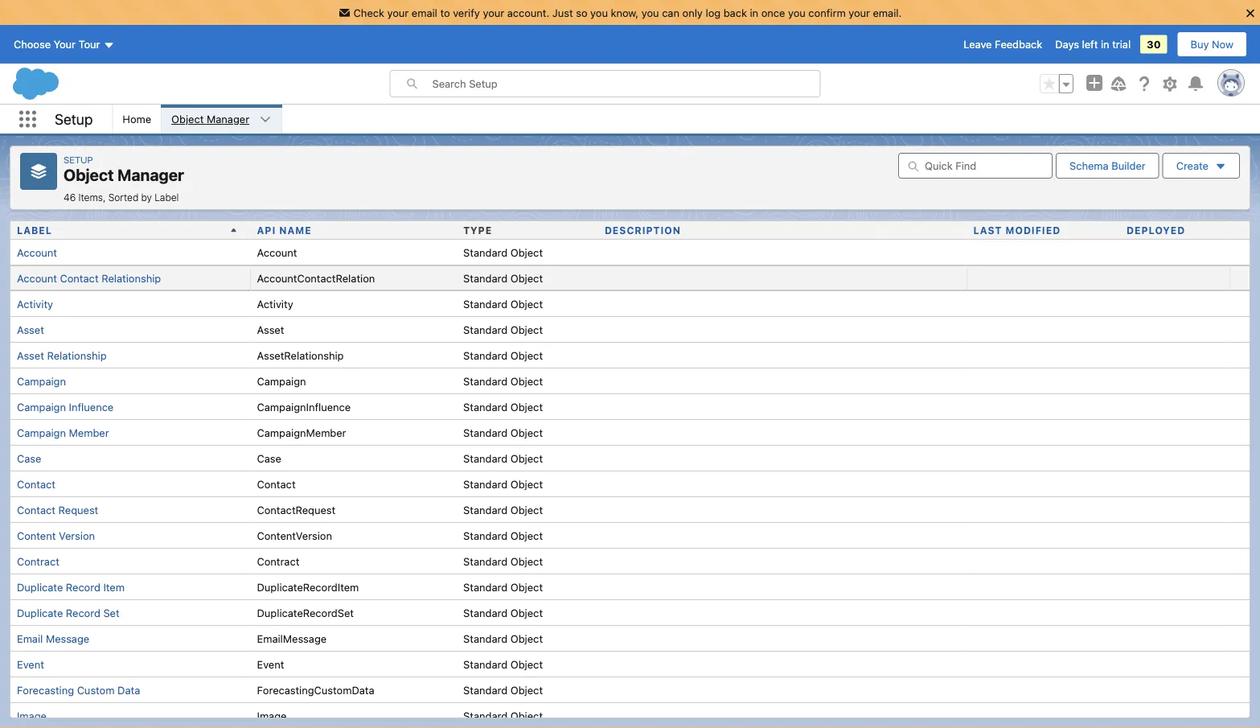 Task type: vqa. For each thing, say whether or not it's contained in the screenshot.
Dashboards list item
no



Task type: locate. For each thing, give the bounding box(es) containing it.
2 horizontal spatial your
[[849, 6, 870, 19]]

setup up setup link
[[55, 110, 93, 128]]

contract
[[17, 555, 59, 567], [257, 555, 300, 567]]

custom
[[77, 684, 115, 696]]

duplicate up email
[[17, 607, 63, 619]]

object for contentversion
[[511, 529, 543, 541]]

emailmessage
[[257, 632, 327, 644]]

0 horizontal spatial activity
[[17, 298, 53, 310]]

1 vertical spatial duplicate
[[17, 607, 63, 619]]

1 horizontal spatial you
[[642, 6, 659, 19]]

asset down activity link
[[17, 323, 44, 335]]

in right 'left'
[[1101, 38, 1110, 50]]

standard for campaignmember
[[464, 426, 508, 438]]

sorted
[[108, 191, 139, 203]]

forecasting custom data link
[[17, 684, 140, 696]]

setup object manager 46 items, sorted by label
[[64, 154, 192, 203]]

duplicaterecorditem
[[257, 581, 359, 593]]

contact
[[60, 272, 99, 284], [17, 478, 56, 490], [257, 478, 296, 490], [17, 504, 56, 516]]

you left can on the right of page
[[642, 6, 659, 19]]

standard object for duplicaterecorditem
[[464, 581, 543, 593]]

1 horizontal spatial contract
[[257, 555, 300, 567]]

account contact relationship link
[[17, 272, 161, 284]]

email
[[17, 632, 43, 644]]

duplicate for duplicate record item
[[17, 581, 63, 593]]

0 horizontal spatial in
[[750, 6, 759, 19]]

2 standard from the top
[[464, 272, 508, 284]]

standard object
[[464, 246, 543, 258], [464, 272, 543, 284], [464, 298, 543, 310], [464, 323, 543, 335], [464, 349, 543, 361], [464, 375, 543, 387], [464, 401, 543, 413], [464, 426, 543, 438], [464, 452, 543, 464], [464, 478, 543, 490], [464, 504, 543, 516], [464, 529, 543, 541], [464, 555, 543, 567], [464, 581, 543, 593], [464, 607, 543, 619], [464, 632, 543, 644], [464, 658, 543, 670], [464, 684, 543, 696], [464, 710, 543, 722]]

2 duplicate from the top
[[17, 607, 63, 619]]

so
[[576, 6, 588, 19]]

in right back
[[750, 6, 759, 19]]

standard object for contact
[[464, 478, 543, 490]]

1 horizontal spatial event
[[257, 658, 284, 670]]

object for case
[[511, 452, 543, 464]]

1 vertical spatial setup
[[64, 154, 93, 165]]

0 horizontal spatial you
[[591, 6, 608, 19]]

your left email
[[387, 6, 409, 19]]

duplicate record set
[[17, 607, 120, 619]]

1 horizontal spatial case
[[257, 452, 282, 464]]

object manager
[[171, 113, 249, 125]]

influence
[[69, 401, 114, 413]]

message
[[46, 632, 89, 644]]

1 vertical spatial manager
[[117, 165, 184, 184]]

case
[[17, 452, 41, 464], [257, 452, 282, 464]]

12 standard object from the top
[[464, 529, 543, 541]]

0 horizontal spatial manager
[[117, 165, 184, 184]]

api
[[257, 224, 276, 236]]

4 standard object from the top
[[464, 323, 543, 335]]

1 case from the left
[[17, 452, 41, 464]]

standard for emailmessage
[[464, 632, 508, 644]]

actions element
[[1231, 221, 1250, 239]]

0 horizontal spatial event
[[17, 658, 44, 670]]

1 horizontal spatial activity
[[257, 298, 293, 310]]

1 duplicate from the top
[[17, 581, 63, 593]]

contact link
[[17, 478, 56, 490]]

8 standard object from the top
[[464, 426, 543, 438]]

asset
[[17, 323, 44, 335], [257, 323, 284, 335], [17, 349, 44, 361]]

last modified
[[974, 224, 1061, 236]]

11 standard object from the top
[[464, 504, 543, 516]]

deployed link
[[1127, 224, 1186, 236]]

schema builder
[[1070, 160, 1146, 172]]

asset down the asset link
[[17, 349, 44, 361]]

0 horizontal spatial label
[[17, 224, 52, 236]]

1 horizontal spatial manager
[[207, 113, 249, 125]]

19 standard from the top
[[464, 710, 508, 722]]

object for event
[[511, 658, 543, 670]]

10 standard from the top
[[464, 478, 508, 490]]

contactrequest
[[257, 504, 336, 516]]

1 image from the left
[[17, 710, 47, 722]]

campaignmember
[[257, 426, 346, 438]]

campaign up case 'link'
[[17, 426, 66, 438]]

5 standard object from the top
[[464, 349, 543, 361]]

standard object for account
[[464, 246, 543, 258]]

case up contact link
[[17, 452, 41, 464]]

2 standard object from the top
[[464, 272, 543, 284]]

duplicate record item link
[[17, 581, 125, 593]]

label right by
[[155, 191, 179, 203]]

version
[[59, 529, 95, 541]]

standard object for forecastingcustomdata
[[464, 684, 543, 696]]

object for contact
[[511, 478, 543, 490]]

standard for campaigninfluence
[[464, 401, 508, 413]]

forecasting
[[17, 684, 74, 696]]

asset relationship
[[17, 349, 107, 361]]

17 standard object from the top
[[464, 658, 543, 670]]

1 horizontal spatial in
[[1101, 38, 1110, 50]]

standard object for image
[[464, 710, 543, 722]]

standard object for contactrequest
[[464, 504, 543, 516]]

7 standard from the top
[[464, 401, 508, 413]]

12 standard from the top
[[464, 529, 508, 541]]

activity down accountcontactrelation
[[257, 298, 293, 310]]

group
[[1040, 74, 1074, 93]]

0 vertical spatial label
[[155, 191, 179, 203]]

standard for duplicaterecordset
[[464, 607, 508, 619]]

0 horizontal spatial contract
[[17, 555, 59, 567]]

campaign for campaign "link"
[[17, 375, 66, 387]]

contract down contentversion at left
[[257, 555, 300, 567]]

object for campaigninfluence
[[511, 401, 543, 413]]

accountcontactrelation
[[257, 272, 375, 284]]

forecastingcustomdata
[[257, 684, 375, 696]]

you right so
[[591, 6, 608, 19]]

0 vertical spatial duplicate
[[17, 581, 63, 593]]

18 standard object from the top
[[464, 684, 543, 696]]

now
[[1212, 38, 1234, 50]]

duplicaterecordset
[[257, 607, 354, 619]]

2 your from the left
[[483, 6, 505, 19]]

17 standard from the top
[[464, 658, 508, 670]]

4 standard from the top
[[464, 323, 508, 335]]

7 standard object from the top
[[464, 401, 543, 413]]

14 standard object from the top
[[464, 581, 543, 593]]

standard
[[464, 246, 508, 258], [464, 272, 508, 284], [464, 298, 508, 310], [464, 323, 508, 335], [464, 349, 508, 361], [464, 375, 508, 387], [464, 401, 508, 413], [464, 426, 508, 438], [464, 452, 508, 464], [464, 478, 508, 490], [464, 504, 508, 516], [464, 529, 508, 541], [464, 555, 508, 567], [464, 581, 508, 593], [464, 607, 508, 619], [464, 632, 508, 644], [464, 658, 508, 670], [464, 684, 508, 696], [464, 710, 508, 722]]

1 record from the top
[[66, 581, 100, 593]]

label up the account link
[[17, 224, 52, 236]]

contract down the content
[[17, 555, 59, 567]]

3 standard object from the top
[[464, 298, 543, 310]]

2 record from the top
[[66, 607, 100, 619]]

2 contract from the left
[[257, 555, 300, 567]]

your
[[387, 6, 409, 19], [483, 6, 505, 19], [849, 6, 870, 19]]

setup up 46
[[64, 154, 93, 165]]

15 standard from the top
[[464, 607, 508, 619]]

standard object for contract
[[464, 555, 543, 567]]

account down the account link
[[17, 272, 57, 284]]

5 standard from the top
[[464, 349, 508, 361]]

image down forecasting
[[17, 710, 47, 722]]

standard for contact
[[464, 478, 508, 490]]

6 standard from the top
[[464, 375, 508, 387]]

9 standard from the top
[[464, 452, 508, 464]]

account down the 'api name' link
[[257, 246, 297, 258]]

2 activity from the left
[[257, 298, 293, 310]]

10 standard object from the top
[[464, 478, 543, 490]]

0 horizontal spatial your
[[387, 6, 409, 19]]

image
[[17, 710, 47, 722], [257, 710, 287, 722]]

only
[[683, 6, 703, 19]]

1 vertical spatial record
[[66, 607, 100, 619]]

0 vertical spatial setup
[[55, 110, 93, 128]]

record left set
[[66, 607, 100, 619]]

standard for account
[[464, 246, 508, 258]]

record up duplicate record set link
[[66, 581, 100, 593]]

campaign down campaign "link"
[[17, 401, 66, 413]]

3 you from the left
[[788, 6, 806, 19]]

back
[[724, 6, 747, 19]]

standard for duplicaterecorditem
[[464, 581, 508, 593]]

type element
[[457, 221, 598, 239]]

1 horizontal spatial your
[[483, 6, 505, 19]]

9 standard object from the top
[[464, 452, 543, 464]]

record for set
[[66, 607, 100, 619]]

standard object for case
[[464, 452, 543, 464]]

0 vertical spatial in
[[750, 6, 759, 19]]

3 standard from the top
[[464, 298, 508, 310]]

1 your from the left
[[387, 6, 409, 19]]

case down campaignmember
[[257, 452, 282, 464]]

1 horizontal spatial image
[[257, 710, 287, 722]]

14 standard from the top
[[464, 581, 508, 593]]

manager
[[207, 113, 249, 125], [117, 165, 184, 184]]

your left "email." at the right top of the page
[[849, 6, 870, 19]]

home
[[123, 113, 151, 125]]

46
[[64, 191, 76, 203]]

account down the label link
[[17, 246, 57, 258]]

18 standard from the top
[[464, 684, 508, 696]]

account
[[17, 246, 57, 258], [257, 246, 297, 258], [17, 272, 57, 284]]

content version link
[[17, 529, 95, 541]]

13 standard from the top
[[464, 555, 508, 567]]

tour
[[79, 38, 100, 50]]

2 horizontal spatial you
[[788, 6, 806, 19]]

campaign member
[[17, 426, 109, 438]]

standard object for assetrelationship
[[464, 349, 543, 361]]

activity up the asset link
[[17, 298, 53, 310]]

11 standard from the top
[[464, 504, 508, 516]]

standard object for event
[[464, 658, 543, 670]]

standard for accountcontactrelation
[[464, 272, 508, 284]]

13 standard object from the top
[[464, 555, 543, 567]]

buy
[[1191, 38, 1210, 50]]

standard for image
[[464, 710, 508, 722]]

2 you from the left
[[642, 6, 659, 19]]

campaign down the asset relationship
[[17, 375, 66, 387]]

event down email
[[17, 658, 44, 670]]

duplicate down contract link
[[17, 581, 63, 593]]

relationship
[[102, 272, 161, 284], [47, 349, 107, 361]]

standard for asset
[[464, 323, 508, 335]]

your right verify at the top
[[483, 6, 505, 19]]

duplicate
[[17, 581, 63, 593], [17, 607, 63, 619]]

event down emailmessage
[[257, 658, 284, 670]]

you right once
[[788, 6, 806, 19]]

standard for campaign
[[464, 375, 508, 387]]

choose your tour
[[14, 38, 100, 50]]

8 standard from the top
[[464, 426, 508, 438]]

2 event from the left
[[257, 658, 284, 670]]

6 standard object from the top
[[464, 375, 543, 387]]

standard for contract
[[464, 555, 508, 567]]

duplicate record item
[[17, 581, 125, 593]]

16 standard object from the top
[[464, 632, 543, 644]]

setup inside setup object manager 46 items, sorted by label
[[64, 154, 93, 165]]

0 vertical spatial record
[[66, 581, 100, 593]]

15 standard object from the top
[[464, 607, 543, 619]]

1 horizontal spatial label
[[155, 191, 179, 203]]

0 horizontal spatial case
[[17, 452, 41, 464]]

campaign for campaign member
[[17, 426, 66, 438]]

0 horizontal spatial image
[[17, 710, 47, 722]]

1 standard from the top
[[464, 246, 508, 258]]

asset relationship link
[[17, 349, 107, 361]]

16 standard from the top
[[464, 632, 508, 644]]

campaign
[[17, 375, 66, 387], [257, 375, 306, 387], [17, 401, 66, 413], [17, 426, 66, 438]]

create
[[1177, 160, 1209, 172]]

image down forecastingcustomdata
[[257, 710, 287, 722]]

19 standard object from the top
[[464, 710, 543, 722]]

object
[[171, 113, 204, 125], [64, 165, 114, 184], [511, 246, 543, 258], [511, 272, 543, 284], [511, 298, 543, 310], [511, 323, 543, 335], [511, 349, 543, 361], [511, 375, 543, 387], [511, 401, 543, 413], [511, 426, 543, 438], [511, 452, 543, 464], [511, 478, 543, 490], [511, 504, 543, 516], [511, 529, 543, 541], [511, 555, 543, 567], [511, 581, 543, 593], [511, 607, 543, 619], [511, 632, 543, 644], [511, 658, 543, 670], [511, 684, 543, 696], [511, 710, 543, 722]]

1 event from the left
[[17, 658, 44, 670]]

1 standard object from the top
[[464, 246, 543, 258]]

account.
[[507, 6, 550, 19]]

event
[[17, 658, 44, 670], [257, 658, 284, 670]]



Task type: describe. For each thing, give the bounding box(es) containing it.
object for duplicaterecorditem
[[511, 581, 543, 593]]

content version
[[17, 529, 95, 541]]

schema
[[1070, 160, 1109, 172]]

contentversion
[[257, 529, 332, 541]]

campaign link
[[17, 375, 66, 387]]

campaign member link
[[17, 426, 109, 438]]

account contact relationship
[[17, 272, 161, 284]]

choose your tour button
[[13, 31, 115, 57]]

days
[[1056, 38, 1080, 50]]

just
[[553, 6, 573, 19]]

Quick Find search field
[[899, 153, 1053, 179]]

2 image from the left
[[257, 710, 287, 722]]

data
[[118, 684, 140, 696]]

campaign for campaign influence
[[17, 401, 66, 413]]

home link
[[113, 105, 161, 134]]

standard object for activity
[[464, 298, 543, 310]]

choose
[[14, 38, 51, 50]]

setup for setup
[[55, 110, 93, 128]]

standard object for accountcontactrelation
[[464, 272, 543, 284]]

confirm
[[809, 6, 846, 19]]

forecasting custom data
[[17, 684, 140, 696]]

left
[[1083, 38, 1098, 50]]

Search Setup text field
[[432, 71, 820, 97]]

items,
[[78, 191, 106, 203]]

account for the account link
[[17, 246, 57, 258]]

log
[[706, 6, 721, 19]]

trial
[[1113, 38, 1131, 50]]

feedback
[[995, 38, 1043, 50]]

member
[[69, 426, 109, 438]]

label link
[[17, 224, 52, 236]]

case link
[[17, 452, 41, 464]]

check
[[354, 6, 385, 19]]

can
[[662, 6, 680, 19]]

standard for case
[[464, 452, 508, 464]]

item
[[103, 581, 125, 593]]

object manager link
[[162, 105, 259, 134]]

once
[[762, 6, 785, 19]]

set
[[103, 607, 120, 619]]

email
[[412, 6, 438, 19]]

deployed
[[1127, 224, 1186, 236]]

type
[[464, 224, 492, 236]]

event link
[[17, 658, 44, 670]]

standard object for campaignmember
[[464, 426, 543, 438]]

object for campaignmember
[[511, 426, 543, 438]]

object for activity
[[511, 298, 543, 310]]

days left in trial
[[1056, 38, 1131, 50]]

2 case from the left
[[257, 452, 282, 464]]

1 activity from the left
[[17, 298, 53, 310]]

last modified link
[[974, 224, 1061, 236]]

campaign down assetrelationship
[[257, 375, 306, 387]]

account link
[[17, 246, 57, 258]]

asset for the asset link
[[17, 323, 44, 335]]

standard object for duplicaterecordset
[[464, 607, 543, 619]]

object inside setup object manager 46 items, sorted by label
[[64, 165, 114, 184]]

leave
[[964, 38, 992, 50]]

1 vertical spatial label
[[17, 224, 52, 236]]

request
[[58, 504, 98, 516]]

know,
[[611, 6, 639, 19]]

last
[[974, 224, 1003, 236]]

1 contract from the left
[[17, 555, 59, 567]]

object for asset
[[511, 323, 543, 335]]

setup link
[[64, 154, 93, 165]]

contract link
[[17, 555, 59, 567]]

modified
[[1006, 224, 1061, 236]]

content
[[17, 529, 56, 541]]

standard object for emailmessage
[[464, 632, 543, 644]]

standard object for campaign
[[464, 375, 543, 387]]

object for assetrelationship
[[511, 349, 543, 361]]

record for item
[[66, 581, 100, 593]]

assetrelationship
[[257, 349, 344, 361]]

standard object for campaigninfluence
[[464, 401, 543, 413]]

leave feedback link
[[964, 38, 1043, 50]]

standard object for asset
[[464, 323, 543, 335]]

account for account contact relationship
[[17, 272, 57, 284]]

label inside setup object manager 46 items, sorted by label
[[155, 191, 179, 203]]

description link
[[605, 224, 681, 236]]

object for contract
[[511, 555, 543, 567]]

email message
[[17, 632, 89, 644]]

object for emailmessage
[[511, 632, 543, 644]]

0 vertical spatial manager
[[207, 113, 249, 125]]

verify
[[453, 6, 480, 19]]

campaigninfluence
[[257, 401, 351, 413]]

object for contactrequest
[[511, 504, 543, 516]]

api name
[[257, 224, 312, 236]]

0 vertical spatial relationship
[[102, 272, 161, 284]]

image link
[[17, 710, 47, 722]]

campaign influence
[[17, 401, 114, 413]]

duplicate record set link
[[17, 607, 120, 619]]

campaign influence link
[[17, 401, 114, 413]]

30
[[1147, 38, 1161, 50]]

duplicate for duplicate record set
[[17, 607, 63, 619]]

activity link
[[17, 298, 53, 310]]

create button
[[1163, 153, 1241, 179]]

standard for contentversion
[[464, 529, 508, 541]]

by
[[141, 191, 152, 203]]

name
[[279, 224, 312, 236]]

setup for setup object manager 46 items, sorted by label
[[64, 154, 93, 165]]

email message link
[[17, 632, 89, 644]]

buy now
[[1191, 38, 1234, 50]]

asset up assetrelationship
[[257, 323, 284, 335]]

object for forecastingcustomdata
[[511, 684, 543, 696]]

api name link
[[257, 224, 312, 236]]

object for duplicaterecordset
[[511, 607, 543, 619]]

standard for contactrequest
[[464, 504, 508, 516]]

buy now button
[[1177, 31, 1248, 57]]

check your email to verify your account. just so you know, you can only log back in once you confirm your email.
[[354, 6, 902, 19]]

email.
[[873, 6, 902, 19]]

object for account
[[511, 246, 543, 258]]

3 your from the left
[[849, 6, 870, 19]]

leave feedback
[[964, 38, 1043, 50]]

standard for event
[[464, 658, 508, 670]]

object for campaign
[[511, 375, 543, 387]]

1 vertical spatial in
[[1101, 38, 1110, 50]]

asset for asset relationship
[[17, 349, 44, 361]]

object for image
[[511, 710, 543, 722]]

to
[[440, 6, 450, 19]]

1 vertical spatial relationship
[[47, 349, 107, 361]]

1 you from the left
[[591, 6, 608, 19]]

contact request
[[17, 504, 98, 516]]

standard for forecastingcustomdata
[[464, 684, 508, 696]]

contact request link
[[17, 504, 98, 516]]

standard object for contentversion
[[464, 529, 543, 541]]

your
[[54, 38, 76, 50]]

manager inside setup object manager 46 items, sorted by label
[[117, 165, 184, 184]]

asset link
[[17, 323, 44, 335]]

standard for activity
[[464, 298, 508, 310]]

standard for assetrelationship
[[464, 349, 508, 361]]

object for accountcontactrelation
[[511, 272, 543, 284]]

description
[[605, 224, 681, 236]]



